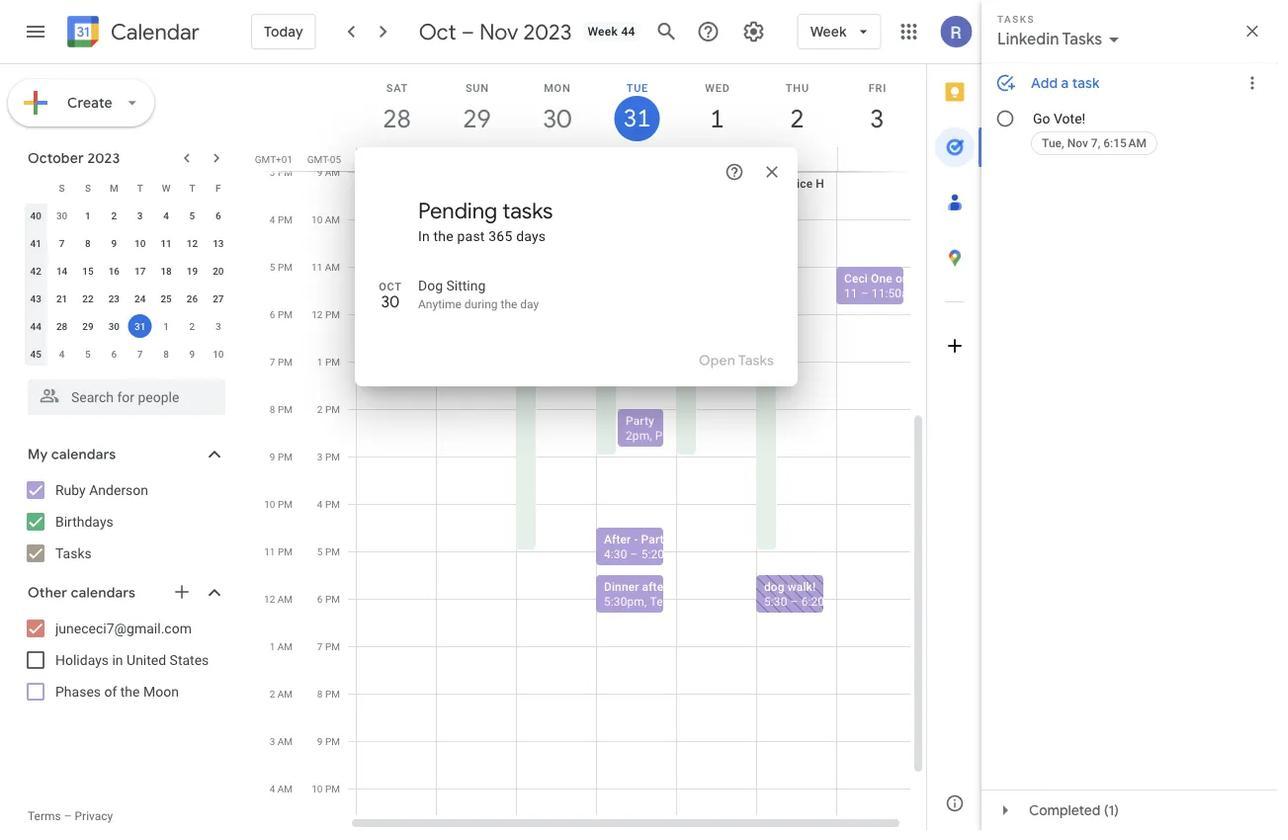 Task type: locate. For each thing, give the bounding box(es) containing it.
1 vertical spatial 6 pm
[[317, 593, 340, 605]]

7 pm right 1 am
[[317, 641, 340, 652]]

am down 1 am
[[277, 688, 293, 700]]

5:30pm ,
[[604, 595, 650, 608]]

30 inside "element"
[[108, 320, 120, 332]]

1 horizontal spatial s
[[85, 182, 91, 194]]

2
[[789, 102, 803, 135], [111, 210, 117, 221], [189, 320, 195, 332], [317, 403, 323, 415], [269, 688, 275, 700]]

9 down the gmt- at the top of page
[[317, 166, 322, 178]]

0 horizontal spatial week
[[588, 25, 618, 39]]

row group containing 40
[[23, 202, 231, 368]]

fri 3
[[869, 82, 887, 135]]

open tasks button
[[691, 337, 782, 385]]

tasks inside button
[[738, 352, 774, 370]]

fri
[[869, 82, 887, 94]]

states
[[170, 652, 209, 668]]

2 horizontal spatial 12
[[312, 308, 323, 320]]

calendars up junececi7@gmail.com
[[71, 584, 135, 602]]

11 inside row
[[160, 237, 172, 249]]

1 vertical spatial calendars
[[71, 584, 135, 602]]

1 t from the left
[[137, 182, 143, 194]]

0 horizontal spatial 6 pm
[[270, 308, 293, 320]]

open
[[699, 352, 735, 370]]

10 am
[[311, 214, 340, 225]]

10
[[311, 214, 323, 225], [134, 237, 146, 249], [213, 348, 224, 360], [264, 498, 275, 510], [312, 783, 323, 795]]

29 down sun
[[462, 102, 490, 135]]

0 horizontal spatial one
[[871, 271, 892, 285]]

31 link
[[614, 96, 660, 141]]

11
[[160, 237, 172, 249], [311, 261, 323, 273], [844, 286, 858, 300], [264, 546, 275, 557]]

4 down 2 pm
[[317, 498, 323, 510]]

0 vertical spatial 2023
[[523, 18, 572, 45]]

2 down 1 am
[[269, 688, 275, 700]]

after-
[[691, 580, 721, 594]]

0 horizontal spatial 29
[[82, 320, 94, 332]]

44 left 28 element
[[30, 320, 41, 332]]

1
[[709, 102, 723, 135], [85, 210, 91, 221], [163, 320, 169, 332], [317, 356, 323, 368], [269, 641, 275, 652]]

45
[[30, 348, 41, 360]]

5 left november 6 "element"
[[85, 348, 91, 360]]

1 horizontal spatial 9 pm
[[317, 735, 340, 747]]

1 vertical spatial 8 pm
[[317, 688, 340, 700]]

7 row from the top
[[23, 340, 231, 368]]

days
[[516, 228, 546, 244]]

cell down 2 link at the top of the page
[[757, 147, 837, 171]]

12 inside 12 element
[[187, 237, 198, 249]]

3 pm down gmt+01
[[270, 166, 293, 178]]

6 left november 7 element
[[111, 348, 117, 360]]

23 element
[[102, 287, 126, 310]]

25 element
[[154, 287, 178, 310]]

2 for november 2 element
[[189, 320, 195, 332]]

0 horizontal spatial t
[[137, 182, 143, 194]]

9 pm up 11 pm
[[270, 451, 293, 463]]

dog
[[418, 277, 443, 294]]

29 right 28 element
[[82, 320, 94, 332]]

november 7 element
[[128, 342, 152, 366]]

oct left dog
[[379, 280, 402, 293]]

3 pm down 2 pm
[[317, 451, 340, 463]]

0 horizontal spatial 2023
[[87, 149, 120, 167]]

18
[[160, 265, 172, 277]]

6 row from the top
[[23, 312, 231, 340]]

1 horizontal spatial 4 pm
[[317, 498, 340, 510]]

1 vertical spatial 29
[[82, 320, 94, 332]]

1 horizontal spatial one
[[912, 271, 933, 285]]

1 vertical spatial 7 pm
[[317, 641, 340, 652]]

2 for 2 am
[[269, 688, 275, 700]]

october 2023 grid
[[19, 174, 231, 368]]

28 left 29 element
[[56, 320, 67, 332]]

2 t from the left
[[189, 182, 195, 194]]

30 left dog
[[381, 292, 400, 312]]

am for 4 am
[[277, 783, 293, 795]]

8 left 2 pm
[[270, 403, 275, 415]]

2 inside the thu 2
[[789, 102, 803, 135]]

cell down 3 link
[[837, 147, 917, 171]]

cell
[[357, 147, 437, 171], [757, 147, 837, 171], [837, 147, 917, 171]]

the right after
[[671, 580, 688, 594]]

3 up 10 "element"
[[137, 210, 143, 221]]

7 right november 6 "element"
[[137, 348, 143, 360]]

5 pm left 11 am
[[270, 261, 293, 273]]

calendars for other calendars
[[71, 584, 135, 602]]

am down 3 am
[[277, 783, 293, 795]]

0 horizontal spatial oct
[[379, 280, 402, 293]]

1 down wed
[[709, 102, 723, 135]]

0 horizontal spatial 5 pm
[[270, 261, 293, 273]]

remade down 3 link
[[851, 176, 895, 190]]

0 vertical spatial 28
[[381, 102, 410, 135]]

0 vertical spatial 12
[[187, 237, 198, 249]]

week inside dropdown button
[[810, 23, 847, 41]]

0 vertical spatial oct
[[419, 18, 456, 45]]

4 am
[[269, 783, 293, 795]]

am up 12 pm
[[325, 261, 340, 273]]

t right w
[[189, 182, 195, 194]]

1 horizontal spatial week
[[810, 23, 847, 41]]

14 element
[[50, 259, 74, 283]]

party up 5:20pm
[[641, 532, 670, 546]]

am for 11 am
[[325, 261, 340, 273]]

1 vertical spatial 4 pm
[[317, 498, 340, 510]]

one
[[871, 271, 892, 285], [912, 271, 933, 285]]

party inside 'after - party 4:30 – 5:20pm'
[[641, 532, 670, 546]]

0 vertical spatial 10 pm
[[264, 498, 293, 510]]

oct inside dog sitting, october 30. list item
[[379, 280, 402, 293]]

7 pm left '1 pm'
[[270, 356, 293, 368]]

1 vertical spatial 2023
[[87, 149, 120, 167]]

12 right 11 element
[[187, 237, 198, 249]]

31 down the tue on the top of the page
[[622, 103, 649, 134]]

6 pm
[[270, 308, 293, 320], [317, 593, 340, 605]]

0 horizontal spatial 28
[[56, 320, 67, 332]]

0 vertical spatial 7 pm
[[270, 356, 293, 368]]

one right on
[[912, 271, 933, 285]]

11 for 11
[[160, 237, 172, 249]]

dog
[[764, 580, 785, 594]]

0 horizontal spatial 12
[[187, 237, 198, 249]]

tue
[[626, 82, 649, 94]]

5 up 12 element
[[189, 210, 195, 221]]

grid
[[253, 64, 933, 831]]

28
[[381, 102, 410, 135], [56, 320, 67, 332]]

0 vertical spatial 9 pm
[[270, 451, 293, 463]]

2023 right nov
[[523, 18, 572, 45]]

0 vertical spatial tasks
[[738, 352, 774, 370]]

1 cell from the left
[[357, 147, 437, 171]]

am
[[325, 166, 340, 178], [325, 214, 340, 225], [325, 261, 340, 273], [277, 593, 293, 605], [277, 641, 293, 652], [277, 688, 293, 700], [277, 735, 293, 747], [277, 783, 293, 795]]

clean up
[[704, 151, 750, 165]]

7
[[59, 237, 65, 249], [137, 348, 143, 360], [270, 356, 275, 368], [317, 641, 323, 652]]

tasks right open
[[738, 352, 774, 370]]

3 inside fri 3
[[869, 102, 883, 135]]

today
[[264, 23, 303, 41]]

main drawer image
[[24, 20, 47, 43]]

remade down clean up button
[[691, 176, 735, 190]]

0 vertical spatial ,
[[650, 428, 652, 442]]

16 element
[[102, 259, 126, 283]]

0 horizontal spatial tasks
[[55, 545, 92, 561]]

5:30
[[764, 595, 787, 608]]

1 right 31 cell
[[163, 320, 169, 332]]

pm
[[278, 166, 293, 178], [278, 214, 293, 225], [278, 261, 293, 273], [278, 308, 293, 320], [325, 308, 340, 320], [278, 356, 293, 368], [325, 356, 340, 368], [278, 403, 293, 415], [325, 403, 340, 415], [278, 451, 293, 463], [325, 451, 340, 463], [278, 498, 293, 510], [325, 498, 340, 510], [278, 546, 293, 557], [325, 546, 340, 557], [325, 593, 340, 605], [325, 641, 340, 652], [325, 688, 340, 700], [325, 735, 340, 747], [325, 783, 340, 795]]

– down walk!
[[790, 595, 798, 608]]

0 vertical spatial 8 pm
[[270, 403, 293, 415]]

calendars
[[51, 446, 116, 464], [71, 584, 135, 602]]

past
[[457, 228, 485, 244]]

5
[[189, 210, 195, 221], [270, 261, 275, 273], [85, 348, 91, 360], [317, 546, 323, 557]]

8 pm left 2 pm
[[270, 403, 293, 415]]

11 down 10 am
[[311, 261, 323, 273]]

24 element
[[128, 287, 152, 310]]

t right m at the top of the page
[[137, 182, 143, 194]]

– down ceci
[[861, 286, 869, 300]]

1 horizontal spatial 12
[[264, 593, 275, 605]]

1 horizontal spatial 3 pm
[[317, 451, 340, 463]]

1 horizontal spatial 29
[[462, 102, 490, 135]]

28 down sat
[[381, 102, 410, 135]]

None search field
[[0, 372, 245, 415]]

0 vertical spatial 44
[[621, 25, 635, 39]]

31
[[622, 103, 649, 134], [134, 320, 146, 332]]

0 horizontal spatial 3 pm
[[270, 166, 293, 178]]

5 right 11 pm
[[317, 546, 323, 557]]

hours
[[656, 176, 688, 190], [816, 176, 848, 190], [576, 224, 608, 238], [736, 366, 768, 380]]

21 element
[[50, 287, 74, 310]]

0 vertical spatial calendars
[[51, 446, 116, 464]]

5 row from the top
[[23, 285, 231, 312]]

hours right days
[[576, 224, 608, 238]]

3 right november 2 element
[[215, 320, 221, 332]]

12 for 12
[[187, 237, 198, 249]]

25
[[160, 293, 172, 304]]

6 pm left 12 pm
[[270, 308, 293, 320]]

2 am
[[269, 688, 293, 700]]

11 up 12 am
[[264, 546, 275, 557]]

1 vertical spatial 12
[[312, 308, 323, 320]]

sitting
[[446, 277, 486, 294]]

cell down 28 link
[[357, 147, 437, 171]]

8
[[85, 237, 91, 249], [163, 348, 169, 360], [270, 403, 275, 415], [317, 688, 323, 700]]

grid containing 28
[[253, 64, 933, 831]]

1 link
[[694, 96, 740, 141]]

1 horizontal spatial t
[[189, 182, 195, 194]]

0 vertical spatial 29
[[462, 102, 490, 135]]

, for 2pm
[[650, 428, 652, 442]]

after
[[604, 532, 631, 546]]

05
[[330, 153, 341, 165]]

1 vertical spatial 44
[[30, 320, 41, 332]]

calendars for my calendars
[[51, 446, 116, 464]]

1 vertical spatial oct
[[379, 280, 402, 293]]

0 horizontal spatial ,
[[644, 595, 647, 608]]

1 vertical spatial 3 pm
[[317, 451, 340, 463]]

row containing 42
[[23, 257, 231, 285]]

19 element
[[180, 259, 204, 283]]

9 pm right 3 am
[[317, 735, 340, 747]]

4 pm
[[270, 214, 293, 225], [317, 498, 340, 510]]

12 down 11 pm
[[264, 593, 275, 605]]

6
[[215, 210, 221, 221], [270, 308, 275, 320], [111, 348, 117, 360], [317, 593, 323, 605]]

3 cell from the left
[[837, 147, 917, 171]]

– inside 'after - party 4:30 – 5:20pm'
[[630, 547, 638, 561]]

1 horizontal spatial 7 pm
[[317, 641, 340, 652]]

the right the in at left top
[[434, 228, 454, 244]]

week button
[[797, 8, 881, 55]]

0 horizontal spatial s
[[59, 182, 65, 194]]

clean
[[704, 151, 734, 165]]

oct left nov
[[419, 18, 456, 45]]

10 pm
[[264, 498, 293, 510], [312, 783, 340, 795]]

18 element
[[154, 259, 178, 283]]

m
[[110, 182, 118, 194]]

2 one from the left
[[912, 271, 933, 285]]

tab list
[[927, 64, 983, 776]]

0 horizontal spatial 44
[[30, 320, 41, 332]]

– down -
[[630, 547, 638, 561]]

the right of
[[120, 684, 140, 700]]

11 down ceci
[[844, 286, 858, 300]]

1 horizontal spatial 31
[[622, 103, 649, 134]]

1 for 1 am
[[269, 641, 275, 652]]

the left day on the left
[[501, 298, 517, 311]]

7 pm
[[270, 356, 293, 368], [317, 641, 340, 652]]

dog sitting anytime during the day
[[418, 277, 539, 311]]

thu 2
[[786, 82, 809, 135]]

4 pm left 10 am
[[270, 214, 293, 225]]

september 30 element
[[50, 204, 74, 227]]

calendars up ruby
[[51, 446, 116, 464]]

gmt-
[[307, 153, 330, 165]]

1 vertical spatial 31
[[134, 320, 146, 332]]

0 vertical spatial 31
[[622, 103, 649, 134]]

6 down "f"
[[215, 210, 221, 221]]

5 pm right 11 pm
[[317, 546, 340, 557]]

44 up the tue on the top of the page
[[621, 25, 635, 39]]

1 horizontal spatial 28
[[381, 102, 410, 135]]

0 horizontal spatial 7 pm
[[270, 356, 293, 368]]

sat 28
[[381, 82, 410, 135]]

1 vertical spatial 28
[[56, 320, 67, 332]]

the inside other calendars list
[[120, 684, 140, 700]]

am up 4 am
[[277, 735, 293, 747]]

44
[[621, 25, 635, 39], [30, 320, 41, 332]]

3 up 4 am
[[269, 735, 275, 747]]

12
[[187, 237, 198, 249], [312, 308, 323, 320], [264, 593, 275, 605]]

43
[[30, 293, 41, 304]]

6 pm right 12 am
[[317, 593, 340, 605]]

11 for 11 pm
[[264, 546, 275, 557]]

day
[[520, 298, 539, 311]]

10 right 4 am
[[312, 783, 323, 795]]

the
[[434, 228, 454, 244], [501, 298, 517, 311], [671, 580, 688, 594], [120, 684, 140, 700]]

3 row from the top
[[23, 229, 231, 257]]

clean up button
[[677, 147, 750, 169]]

office hours remade
[[620, 176, 735, 190], [780, 176, 895, 190], [540, 224, 655, 238], [700, 366, 815, 380]]

november 4 element
[[50, 342, 74, 366]]

29
[[462, 102, 490, 135], [82, 320, 94, 332]]

week 44
[[588, 25, 635, 39]]

tab list inside side panel section
[[927, 64, 983, 776]]

2 down thu
[[789, 102, 803, 135]]

row
[[23, 174, 231, 202], [23, 202, 231, 229], [23, 229, 231, 257], [23, 257, 231, 285], [23, 285, 231, 312], [23, 312, 231, 340], [23, 340, 231, 368]]

1 row from the top
[[23, 174, 231, 202]]

2 down '1 pm'
[[317, 403, 323, 415]]

2 right 'november 1' element
[[189, 320, 195, 332]]

1 vertical spatial tasks
[[55, 545, 92, 561]]

row group
[[23, 202, 231, 368]]

30 link
[[534, 96, 580, 141]]

0 vertical spatial party
[[626, 414, 654, 428]]

19
[[187, 265, 198, 277]]

15
[[82, 265, 94, 277]]

28 inside october 2023 grid
[[56, 320, 67, 332]]

1 horizontal spatial 10 pm
[[312, 783, 340, 795]]

1 horizontal spatial oct
[[419, 18, 456, 45]]

1 vertical spatial ,
[[644, 595, 647, 608]]

1 horizontal spatial 2023
[[523, 18, 572, 45]]

Search for people text field
[[40, 380, 214, 415]]

2023 up m at the top of the page
[[87, 149, 120, 167]]

30 element
[[102, 314, 126, 338]]

add other calendars image
[[172, 582, 192, 602]]

1 horizontal spatial ,
[[650, 428, 652, 442]]

14
[[56, 265, 67, 277]]

11 inside ceci one on one 11 – 11:50am
[[844, 286, 858, 300]]

one up 11:50am
[[871, 271, 892, 285]]

0 vertical spatial 6 pm
[[270, 308, 293, 320]]

3
[[869, 102, 883, 135], [270, 166, 275, 178], [137, 210, 143, 221], [215, 320, 221, 332], [317, 451, 323, 463], [269, 735, 275, 747]]

am for 9 am
[[325, 166, 340, 178]]

2 row from the top
[[23, 202, 231, 229]]

1 horizontal spatial 6 pm
[[317, 593, 340, 605]]

privacy
[[75, 810, 113, 823]]

4 row from the top
[[23, 257, 231, 285]]

am down 9 am
[[325, 214, 340, 225]]

8 pm right '2 am'
[[317, 688, 340, 700]]

1 horizontal spatial 5 pm
[[317, 546, 340, 557]]

party up 2pm ,
[[626, 414, 654, 428]]

26
[[187, 293, 198, 304]]

31 right 30 "element"
[[134, 320, 146, 332]]

party
[[721, 580, 748, 594]]

10 up 11 pm
[[264, 498, 275, 510]]

0 horizontal spatial 31
[[134, 320, 146, 332]]

after
[[642, 580, 668, 594]]

8 up 15 element
[[85, 237, 91, 249]]

s left m at the top of the page
[[85, 182, 91, 194]]

0 vertical spatial 4 pm
[[270, 214, 293, 225]]

13 element
[[206, 231, 230, 255]]

am down 05
[[325, 166, 340, 178]]

29 element
[[76, 314, 100, 338]]

1 vertical spatial party
[[641, 532, 670, 546]]

s up the 'september 30' element
[[59, 182, 65, 194]]

week for week 44
[[588, 25, 618, 39]]

0 horizontal spatial 9 pm
[[270, 451, 293, 463]]

1 horizontal spatial tasks
[[738, 352, 774, 370]]

3 am
[[269, 735, 293, 747]]

am for 1 am
[[277, 641, 293, 652]]

dog sitting, october 30. list item
[[355, 270, 839, 319]]

10 element
[[128, 231, 152, 255]]

12 down 11 am
[[312, 308, 323, 320]]

1 horizontal spatial 8 pm
[[317, 688, 340, 700]]

2 vertical spatial 12
[[264, 593, 275, 605]]

– left nov
[[461, 18, 474, 45]]



Task type: vqa. For each thing, say whether or not it's contained in the screenshot.
the left the discard
no



Task type: describe. For each thing, give the bounding box(es) containing it.
1 s from the left
[[59, 182, 65, 194]]

ceci one on one 11 – 11:50am
[[844, 271, 933, 300]]

calendar
[[111, 18, 200, 46]]

open tasks
[[699, 352, 774, 370]]

nov
[[479, 18, 518, 45]]

9 left 10 "element"
[[111, 237, 117, 249]]

am for 10 am
[[325, 214, 340, 225]]

7 right 1 am
[[317, 641, 323, 652]]

calendar element
[[63, 12, 200, 55]]

november 8 element
[[154, 342, 178, 366]]

21
[[56, 293, 67, 304]]

november 5 element
[[76, 342, 100, 366]]

privacy link
[[75, 810, 113, 823]]

26 element
[[180, 287, 204, 310]]

10 right november 9 element
[[213, 348, 224, 360]]

12 for 12 pm
[[312, 308, 323, 320]]

sat
[[386, 82, 408, 94]]

2 for 2 pm
[[317, 403, 323, 415]]

sun
[[465, 82, 489, 94]]

phases
[[55, 684, 101, 700]]

30 inside oct 30
[[381, 292, 400, 312]]

9 right 3 am
[[317, 735, 323, 747]]

17
[[134, 265, 146, 277]]

ruby
[[55, 482, 86, 498]]

holidays in united states
[[55, 652, 209, 668]]

my
[[28, 446, 48, 464]]

1 right the 'september 30' element
[[85, 210, 91, 221]]

7 right 41
[[59, 237, 65, 249]]

row containing s
[[23, 174, 231, 202]]

40
[[30, 210, 41, 221]]

oct for oct – nov 2023
[[419, 18, 456, 45]]

gmt-05
[[307, 153, 341, 165]]

holidays
[[55, 652, 109, 668]]

5:20pm
[[641, 547, 682, 561]]

1 vertical spatial 9 pm
[[317, 735, 340, 747]]

9 right november 8 element
[[189, 348, 195, 360]]

oct for oct 30
[[379, 280, 402, 293]]

clean up row
[[348, 147, 926, 171]]

6:20pm
[[801, 595, 842, 608]]

terms – privacy
[[28, 810, 113, 823]]

5:30pm
[[604, 595, 644, 608]]

birthdays
[[55, 513, 113, 530]]

phases of the moon
[[55, 684, 179, 700]]

pending tasks in the past 365 days
[[418, 197, 553, 244]]

8 right november 7 element
[[163, 348, 169, 360]]

29 link
[[454, 96, 500, 141]]

-
[[634, 532, 638, 546]]

4 down 3 am
[[269, 783, 275, 795]]

12 for 12 am
[[264, 593, 275, 605]]

the inside the dog sitting anytime during the day
[[501, 298, 517, 311]]

1 vertical spatial 5 pm
[[317, 546, 340, 557]]

2 down m at the top of the page
[[111, 210, 117, 221]]

2 link
[[774, 96, 820, 141]]

november 2 element
[[180, 314, 204, 338]]

hours down clean up row
[[656, 176, 688, 190]]

4:30
[[604, 547, 627, 561]]

17 element
[[128, 259, 152, 283]]

4 left 10 am
[[270, 214, 275, 225]]

of
[[104, 684, 117, 700]]

27 element
[[206, 287, 230, 310]]

1 horizontal spatial 44
[[621, 25, 635, 39]]

11 element
[[154, 231, 178, 255]]

0 horizontal spatial 8 pm
[[270, 403, 293, 415]]

in
[[418, 228, 430, 244]]

row containing 45
[[23, 340, 231, 368]]

29 inside october 2023 grid
[[82, 320, 94, 332]]

2 cell from the left
[[757, 147, 837, 171]]

– inside dog walk! 5:30 – 6:20pm
[[790, 595, 798, 608]]

5 left 11 am
[[270, 261, 275, 273]]

side panel section
[[926, 64, 983, 831]]

wed 1
[[705, 82, 730, 135]]

29 inside grid
[[462, 102, 490, 135]]

13
[[213, 237, 224, 249]]

f
[[216, 182, 221, 194]]

0 horizontal spatial 10 pm
[[264, 498, 293, 510]]

create button
[[8, 79, 154, 127]]

calendar heading
[[107, 18, 200, 46]]

9 am
[[317, 166, 340, 178]]

4 left november 5 element
[[59, 348, 65, 360]]

10 inside "element"
[[134, 237, 146, 249]]

2pm ,
[[626, 428, 655, 442]]

today button
[[251, 8, 316, 55]]

walk!
[[788, 580, 816, 594]]

28 element
[[50, 314, 74, 338]]

row containing 43
[[23, 285, 231, 312]]

24
[[134, 293, 146, 304]]

11 for 11 am
[[311, 261, 323, 273]]

sun 29
[[462, 82, 490, 135]]

row containing 40
[[23, 202, 231, 229]]

hours down 2 link at the top of the page
[[816, 176, 848, 190]]

wed
[[705, 82, 730, 94]]

2 s from the left
[[85, 182, 91, 194]]

20 element
[[206, 259, 230, 283]]

october
[[28, 149, 84, 167]]

30 right 40
[[56, 210, 67, 221]]

junececi7@gmail.com
[[55, 620, 192, 637]]

row group inside october 2023 grid
[[23, 202, 231, 368]]

30 inside mon 30
[[542, 102, 570, 135]]

7 right november 10 element
[[270, 356, 275, 368]]

my calendars list
[[4, 474, 245, 569]]

up
[[737, 151, 750, 165]]

15 element
[[76, 259, 100, 283]]

3 inside november 3 element
[[215, 320, 221, 332]]

other calendars button
[[4, 577, 245, 609]]

28 inside grid
[[381, 102, 410, 135]]

3 down gmt+01
[[270, 166, 275, 178]]

3 link
[[855, 96, 900, 141]]

other calendars list
[[4, 613, 245, 708]]

after - party 4:30 – 5:20pm
[[604, 532, 682, 561]]

, for 5:30pm
[[644, 595, 647, 608]]

31, today element
[[128, 314, 152, 338]]

365
[[489, 228, 512, 244]]

settings menu image
[[742, 20, 766, 43]]

11 am
[[311, 261, 340, 273]]

dog walk! 5:30 – 6:20pm
[[764, 580, 842, 608]]

9 up 11 pm
[[270, 451, 275, 463]]

20
[[213, 265, 224, 277]]

anderson
[[89, 482, 148, 498]]

44 inside october 2023 grid
[[30, 320, 41, 332]]

remade down clean up row
[[611, 224, 655, 238]]

row containing 44
[[23, 312, 231, 340]]

oct 30
[[379, 280, 402, 312]]

31 inside cell
[[134, 320, 146, 332]]

8 right '2 am'
[[317, 688, 323, 700]]

1 vertical spatial 10 pm
[[312, 783, 340, 795]]

dinner after the after-party
[[604, 580, 748, 594]]

0 vertical spatial 3 pm
[[270, 166, 293, 178]]

1 for 'november 1' element
[[163, 320, 169, 332]]

on
[[895, 271, 909, 285]]

create
[[67, 94, 113, 112]]

10 up 11 am
[[311, 214, 323, 225]]

november 3 element
[[206, 314, 230, 338]]

ceci
[[844, 271, 868, 285]]

hours right open
[[736, 366, 768, 380]]

other
[[28, 584, 67, 602]]

6 inside "element"
[[111, 348, 117, 360]]

november 10 element
[[206, 342, 230, 366]]

remade right open
[[771, 366, 815, 380]]

november 6 element
[[102, 342, 126, 366]]

6 right 12 am
[[317, 593, 323, 605]]

the inside pending tasks in the past 365 days
[[434, 228, 454, 244]]

oct – nov 2023
[[419, 18, 572, 45]]

42
[[30, 265, 41, 277]]

am for 3 am
[[277, 735, 293, 747]]

november 9 element
[[180, 342, 204, 366]]

united
[[127, 652, 166, 668]]

31 cell
[[127, 312, 153, 340]]

moon
[[143, 684, 179, 700]]

22 element
[[76, 287, 100, 310]]

3 down 2 pm
[[317, 451, 323, 463]]

1 for 1 pm
[[317, 356, 323, 368]]

row containing 41
[[23, 229, 231, 257]]

12 element
[[180, 231, 204, 255]]

4 up 11 element
[[163, 210, 169, 221]]

pending
[[418, 197, 497, 224]]

tasks inside my calendars list
[[55, 545, 92, 561]]

16
[[108, 265, 120, 277]]

6 left 12 pm
[[270, 308, 275, 320]]

week for week
[[810, 23, 847, 41]]

1 one from the left
[[871, 271, 892, 285]]

– right terms link
[[64, 810, 72, 823]]

the inside grid
[[671, 580, 688, 594]]

am for 2 am
[[277, 688, 293, 700]]

– inside ceci one on one 11 – 11:50am
[[861, 286, 869, 300]]

am for 12 am
[[277, 593, 293, 605]]

november 1 element
[[154, 314, 178, 338]]

0 vertical spatial 5 pm
[[270, 261, 293, 273]]

tasks
[[502, 197, 553, 224]]

1 inside wed 1
[[709, 102, 723, 135]]

thu
[[786, 82, 809, 94]]

mon 30
[[542, 82, 571, 135]]

0 horizontal spatial 4 pm
[[270, 214, 293, 225]]

1 am
[[269, 641, 293, 652]]

w
[[162, 182, 170, 194]]

during
[[464, 298, 498, 311]]

in
[[112, 652, 123, 668]]

tue 31
[[622, 82, 649, 134]]

terms link
[[28, 810, 61, 823]]

ruby anderson
[[55, 482, 148, 498]]



